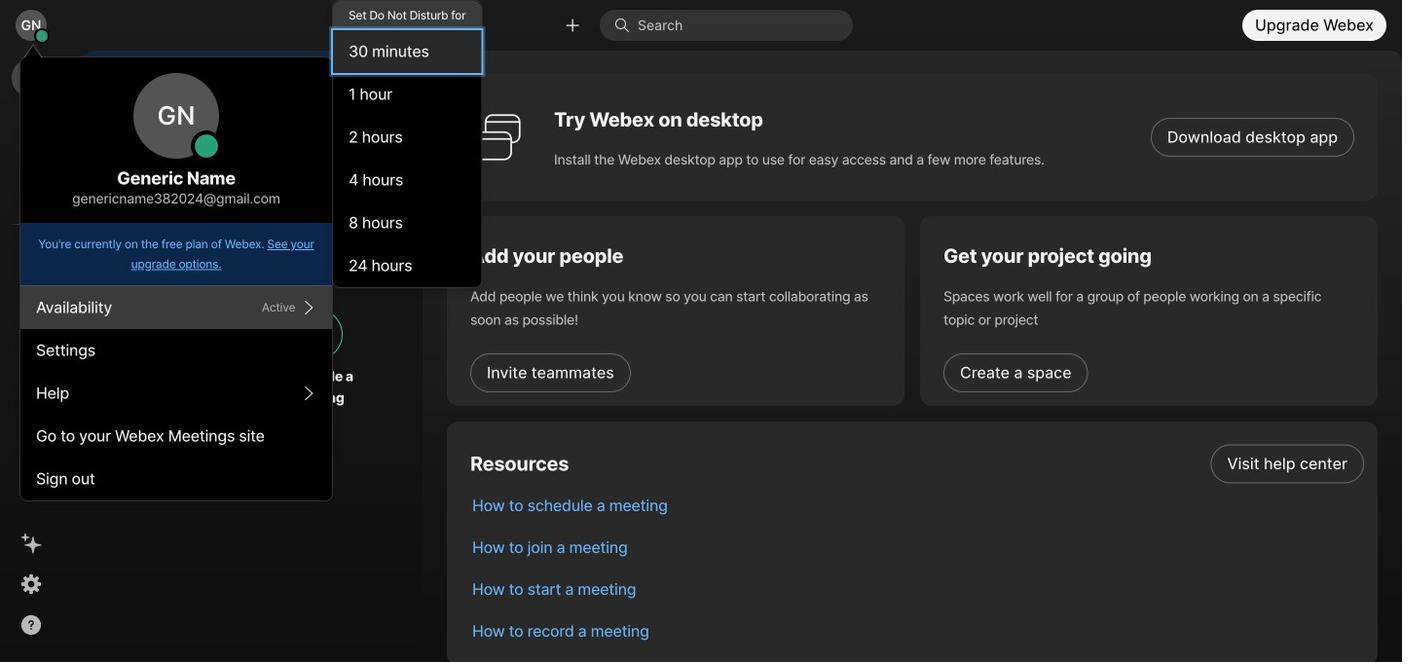 Task type: vqa. For each thing, say whether or not it's contained in the screenshot.
second arrow right_16 image from the bottom
yes



Task type: locate. For each thing, give the bounding box(es) containing it.
list item
[[457, 443, 1378, 485], [457, 485, 1378, 527], [457, 527, 1378, 569], [457, 569, 1378, 611], [457, 611, 1378, 653]]

0 vertical spatial arrow right_16 image
[[301, 300, 317, 316]]

help menu item
[[20, 372, 332, 415]]

2 list item from the top
[[457, 485, 1378, 527]]

menu item
[[333, 1, 482, 30]]

1 vertical spatial arrow right_16 image
[[301, 386, 317, 401]]

arrow right_16 image
[[301, 300, 317, 316], [301, 386, 317, 401]]

3 list item from the top
[[457, 527, 1378, 569]]

set do not disturb for 4 hours menu item
[[333, 159, 482, 202]]

set do not disturb for 2 hours menu item
[[333, 116, 482, 159]]

profile settings menu menu bar
[[20, 0, 483, 501]]

settings menu item
[[20, 329, 332, 372]]

set do not disturb for 1 hour menu item
[[333, 73, 482, 116]]

1 arrow right_16 image from the top
[[301, 300, 317, 316]]

4 list item from the top
[[457, 569, 1378, 611]]

go to your webex meetings site menu item
[[20, 415, 332, 458]]

None text field
[[78, 253, 370, 280]]

navigation
[[0, 51, 62, 662]]

arrow right_16 image inside "set status" menu item
[[301, 300, 317, 316]]

2 arrow right_16 image from the top
[[301, 386, 317, 401]]

availability menu
[[333, 1, 482, 287]]



Task type: describe. For each thing, give the bounding box(es) containing it.
set do not disturb for 8 hours menu item
[[333, 202, 482, 245]]

set do not disturb for 24 hours menu item
[[333, 245, 482, 287]]

arrow right_16 image inside help menu item
[[301, 386, 317, 401]]

1 list item from the top
[[457, 443, 1378, 485]]

webex tab list
[[12, 58, 51, 268]]

set status menu item
[[20, 286, 332, 329]]

5 list item from the top
[[457, 611, 1378, 653]]

set do not disturb for 30 minutes menu item
[[333, 30, 482, 73]]

sign out menu item
[[20, 458, 332, 501]]



